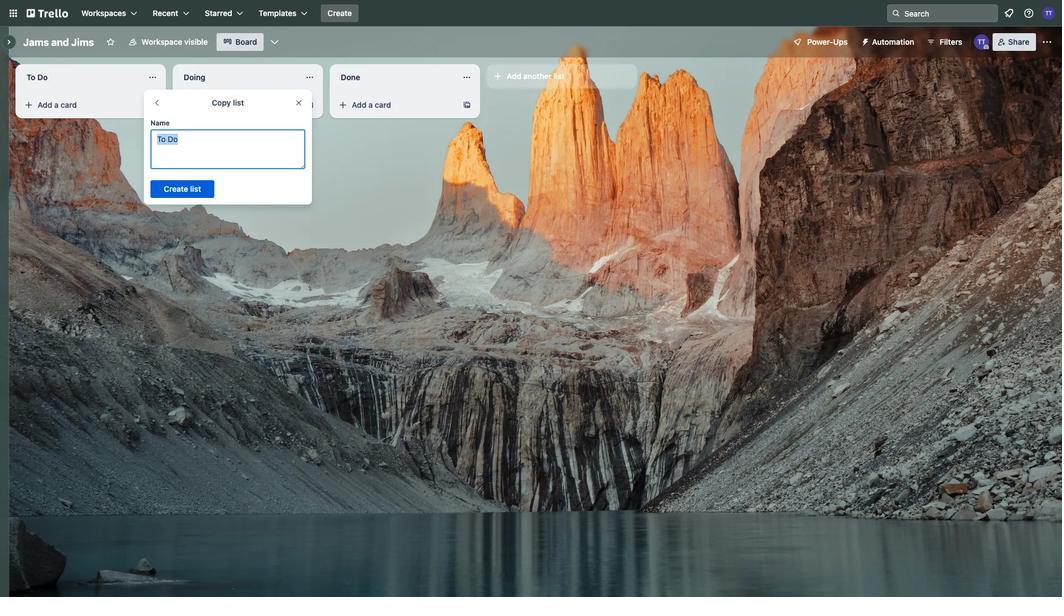 Task type: locate. For each thing, give the bounding box(es) containing it.
1 horizontal spatial create from template… image
[[463, 101, 472, 110]]

terry turtle (terryturtle) image right open information menu icon
[[1043, 7, 1056, 20]]

show menu image
[[1042, 37, 1053, 48]]

Done text field
[[334, 69, 456, 86]]

0 horizontal spatial terry turtle (terryturtle) image
[[975, 34, 990, 50]]

power-
[[808, 37, 834, 47]]

add a card down doing
[[195, 100, 234, 110]]

Board name text field
[[18, 33, 100, 51]]

add a card down 'do' at the top left of the page
[[38, 100, 77, 110]]

add left another
[[507, 72, 522, 81]]

add down done
[[352, 100, 367, 110]]

sm image
[[857, 33, 873, 49]]

list
[[554, 72, 565, 81], [233, 98, 244, 107]]

0 horizontal spatial create from template… image
[[306, 101, 314, 110]]

2 horizontal spatial a
[[369, 100, 373, 110]]

card down doing text field
[[218, 100, 234, 110]]

share button
[[994, 33, 1037, 51]]

add a card down done
[[352, 100, 391, 110]]

doing
[[184, 73, 206, 82]]

a for to do
[[54, 100, 59, 110]]

automation
[[873, 37, 915, 47]]

jams and jims
[[23, 36, 94, 48]]

1 create from template… image from the left
[[306, 101, 314, 110]]

card for to do
[[61, 100, 77, 110]]

3 card from the left
[[375, 100, 391, 110]]

create from template… image
[[148, 101, 157, 110]]

terry turtle (terryturtle) image
[[1043, 7, 1056, 20], [975, 34, 990, 50]]

0 horizontal spatial add a card button
[[20, 96, 144, 114]]

a down to do text box
[[54, 100, 59, 110]]

add inside button
[[507, 72, 522, 81]]

1 horizontal spatial list
[[554, 72, 565, 81]]

To Do text field
[[20, 69, 142, 86]]

2 create from template… image from the left
[[463, 101, 472, 110]]

customize views image
[[269, 37, 281, 48]]

templates button
[[252, 4, 314, 22]]

1 horizontal spatial add a card
[[195, 100, 234, 110]]

add a card button down done text box at the left
[[334, 96, 458, 114]]

3 add a card button from the left
[[334, 96, 458, 114]]

0 horizontal spatial card
[[61, 100, 77, 110]]

0 horizontal spatial list
[[233, 98, 244, 107]]

1 horizontal spatial add a card button
[[177, 96, 301, 114]]

2 a from the left
[[212, 100, 216, 110]]

add a card button down doing text field
[[177, 96, 301, 114]]

card down done text box at the left
[[375, 100, 391, 110]]

add another list
[[507, 72, 565, 81]]

0 vertical spatial list
[[554, 72, 565, 81]]

1 a from the left
[[54, 100, 59, 110]]

None submit
[[151, 180, 214, 198]]

automation button
[[857, 33, 922, 51]]

card down to do text box
[[61, 100, 77, 110]]

add a card button
[[20, 96, 144, 114], [177, 96, 301, 114], [334, 96, 458, 114]]

recent
[[153, 9, 178, 18]]

ups
[[834, 37, 848, 47]]

power-ups
[[808, 37, 848, 47]]

board link
[[217, 33, 264, 51]]

0 horizontal spatial add a card
[[38, 100, 77, 110]]

add a card button for to do
[[20, 96, 144, 114]]

3 a from the left
[[369, 100, 373, 110]]

Doing text field
[[177, 69, 299, 86]]

add
[[507, 72, 522, 81], [38, 100, 52, 110], [195, 100, 210, 110], [352, 100, 367, 110]]

To Do text field
[[151, 130, 306, 169]]

board
[[236, 37, 257, 47]]

card
[[61, 100, 77, 110], [218, 100, 234, 110], [375, 100, 391, 110]]

share
[[1009, 37, 1030, 47]]

2 horizontal spatial add a card button
[[334, 96, 458, 114]]

create button
[[321, 4, 359, 22]]

create from template… image for done
[[463, 101, 472, 110]]

create from template… image
[[306, 101, 314, 110], [463, 101, 472, 110]]

a
[[54, 100, 59, 110], [212, 100, 216, 110], [369, 100, 373, 110]]

2 card from the left
[[218, 100, 234, 110]]

a down done text box at the left
[[369, 100, 373, 110]]

list right another
[[554, 72, 565, 81]]

copy
[[212, 98, 231, 107]]

add a card
[[38, 100, 77, 110], [195, 100, 234, 110], [352, 100, 391, 110]]

0 vertical spatial terry turtle (terryturtle) image
[[1043, 7, 1056, 20]]

to
[[27, 73, 35, 82]]

terry turtle (terryturtle) image right filters
[[975, 34, 990, 50]]

1 horizontal spatial card
[[218, 100, 234, 110]]

a down doing text field
[[212, 100, 216, 110]]

0 horizontal spatial a
[[54, 100, 59, 110]]

add a card button down to do text box
[[20, 96, 144, 114]]

3 add a card from the left
[[352, 100, 391, 110]]

1 add a card from the left
[[38, 100, 77, 110]]

1 horizontal spatial terry turtle (terryturtle) image
[[1043, 7, 1056, 20]]

open information menu image
[[1024, 8, 1035, 19]]

1 horizontal spatial a
[[212, 100, 216, 110]]

filters
[[940, 37, 963, 47]]

and
[[51, 36, 69, 48]]

add left copy
[[195, 100, 210, 110]]

1 add a card button from the left
[[20, 96, 144, 114]]

2 horizontal spatial add a card
[[352, 100, 391, 110]]

add down 'do' at the top left of the page
[[38, 100, 52, 110]]

2 add a card button from the left
[[177, 96, 301, 114]]

add a card button for doing
[[177, 96, 301, 114]]

list right copy
[[233, 98, 244, 107]]

2 horizontal spatial card
[[375, 100, 391, 110]]

1 card from the left
[[61, 100, 77, 110]]



Task type: vqa. For each thing, say whether or not it's contained in the screenshot.
ARCHIVED ITEMS
no



Task type: describe. For each thing, give the bounding box(es) containing it.
back to home image
[[27, 4, 68, 22]]

Search field
[[901, 5, 998, 22]]

0 notifications image
[[1003, 7, 1016, 20]]

add another list button
[[487, 64, 638, 89]]

copy list
[[212, 98, 244, 107]]

create from template… image for doing
[[306, 101, 314, 110]]

workspace
[[142, 37, 182, 47]]

starred button
[[198, 4, 250, 22]]

primary element
[[0, 0, 1063, 27]]

search image
[[892, 9, 901, 18]]

visible
[[184, 37, 208, 47]]

filters button
[[924, 33, 966, 51]]

card for done
[[375, 100, 391, 110]]

add a card button for done
[[334, 96, 458, 114]]

workspace visible button
[[122, 33, 215, 51]]

templates
[[259, 9, 297, 18]]

switch to… image
[[8, 8, 19, 19]]

add a card for done
[[352, 100, 391, 110]]

power-ups button
[[786, 33, 855, 51]]

do
[[37, 73, 48, 82]]

to do
[[27, 73, 48, 82]]

1 vertical spatial terry turtle (terryturtle) image
[[975, 34, 990, 50]]

1 vertical spatial list
[[233, 98, 244, 107]]

2 add a card from the left
[[195, 100, 234, 110]]

recent button
[[146, 4, 196, 22]]

a for done
[[369, 100, 373, 110]]

jims
[[71, 36, 94, 48]]

this member is an admin of this board. image
[[985, 45, 990, 50]]

create
[[328, 9, 352, 18]]

another
[[524, 72, 552, 81]]

workspaces
[[81, 9, 126, 18]]

list inside add another list button
[[554, 72, 565, 81]]

star or unstar board image
[[106, 38, 115, 47]]

name
[[151, 119, 170, 127]]

workspaces button
[[75, 4, 144, 22]]

starred
[[205, 9, 232, 18]]

jams
[[23, 36, 49, 48]]

workspace visible
[[142, 37, 208, 47]]

add a card for to do
[[38, 100, 77, 110]]

done
[[341, 73, 360, 82]]



